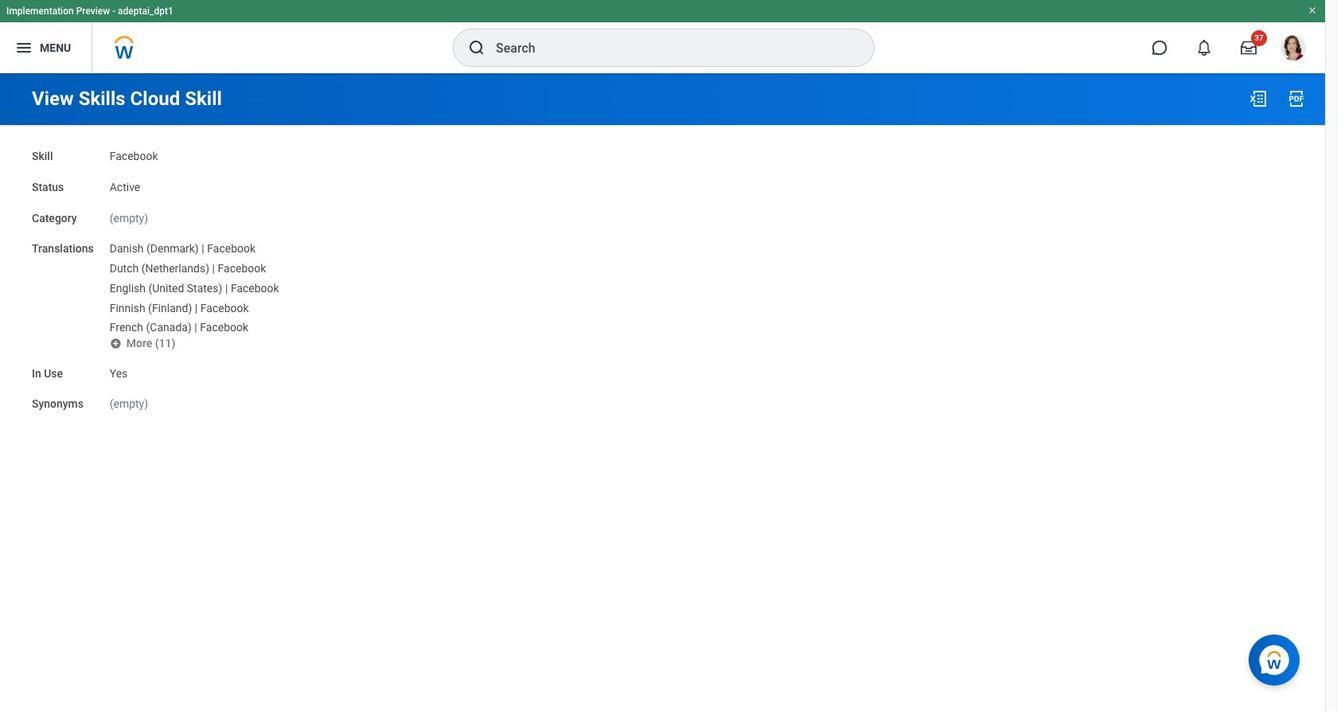 Task type: vqa. For each thing, say whether or not it's contained in the screenshot.
the right Skill
yes



Task type: locate. For each thing, give the bounding box(es) containing it.
menu banner
[[0, 0, 1326, 73]]

status
[[32, 181, 64, 193]]

2 (empty) from the top
[[110, 398, 148, 410]]

english
[[110, 282, 146, 294]]

(denmark) | facebook
[[147, 242, 256, 255]]

french (canada) | facebook element
[[110, 318, 249, 334]]

search image
[[467, 38, 487, 57]]

close environment banner image
[[1308, 6, 1318, 15]]

skill element
[[110, 140, 158, 164]]

Search Workday  search field
[[496, 30, 842, 65]]

(empty)
[[110, 211, 148, 224], [110, 398, 148, 410]]

0 vertical spatial (empty)
[[110, 211, 148, 224]]

active
[[110, 181, 140, 193]]

items selected list
[[110, 239, 279, 335]]

skill up 'status'
[[32, 150, 53, 162]]

(empty) for synonyms
[[110, 398, 148, 410]]

synonyms
[[32, 398, 84, 410]]

export to excel image
[[1250, 89, 1269, 108]]

cloud
[[130, 88, 180, 110]]

skill right cloud
[[185, 88, 222, 110]]

states) | facebook
[[187, 282, 279, 294]]

english (united states) | facebook element
[[110, 279, 279, 294]]

view
[[32, 88, 74, 110]]

0 vertical spatial skill
[[185, 88, 222, 110]]

danish (denmark) | facebook dutch (netherlands) | facebook english (united states) | facebook finnish (finland) | facebook french (canada) | facebook
[[110, 242, 279, 334]]

translations
[[32, 242, 94, 255]]

view skills cloud skill main content
[[0, 73, 1326, 427]]

more (11) button
[[110, 335, 177, 351]]

37 button
[[1232, 30, 1268, 65]]

skill
[[185, 88, 222, 110], [32, 150, 53, 162]]

1 vertical spatial (empty)
[[110, 398, 148, 410]]

implementation
[[6, 6, 74, 17]]

justify image
[[14, 38, 33, 57]]

-
[[112, 6, 116, 17]]

in use element
[[110, 357, 128, 381]]

1 (empty) from the top
[[110, 211, 148, 224]]

(empty) down yes
[[110, 398, 148, 410]]

(empty) up the danish
[[110, 211, 148, 224]]

view printable version (pdf) image
[[1288, 89, 1307, 108]]

use
[[44, 367, 63, 380]]

implementation preview -   adeptai_dpt1
[[6, 6, 174, 17]]

0 horizontal spatial skill
[[32, 150, 53, 162]]

menu button
[[0, 22, 92, 73]]



Task type: describe. For each thing, give the bounding box(es) containing it.
(11)
[[155, 337, 176, 350]]

(empty) for category
[[110, 211, 148, 224]]

dutch (netherlands) | facebook element
[[110, 259, 266, 275]]

category
[[32, 211, 77, 224]]

danish
[[110, 242, 144, 255]]

(finland) | facebook
[[148, 301, 249, 314]]

finnish (finland) | facebook element
[[110, 298, 249, 314]]

more
[[126, 337, 152, 350]]

dutch
[[110, 262, 139, 275]]

(united
[[148, 282, 184, 294]]

preview
[[76, 6, 110, 17]]

37
[[1255, 33, 1264, 42]]

notifications large image
[[1197, 40, 1213, 56]]

skills
[[79, 88, 126, 110]]

adeptai_dpt1
[[118, 6, 174, 17]]

in
[[32, 367, 41, 380]]

in use
[[32, 367, 63, 380]]

yes
[[110, 367, 128, 380]]

more (11)
[[126, 337, 176, 350]]

finnish
[[110, 301, 145, 314]]

1 horizontal spatial skill
[[185, 88, 222, 110]]

view skills cloud skill
[[32, 88, 222, 110]]

(canada) | facebook
[[146, 321, 249, 334]]

inbox large image
[[1242, 40, 1258, 56]]

status element
[[110, 171, 140, 195]]

facebook
[[110, 150, 158, 162]]

menu
[[40, 41, 71, 54]]

danish (denmark) | facebook element
[[110, 239, 256, 255]]

1 vertical spatial skill
[[32, 150, 53, 162]]

profile logan mcneil image
[[1281, 35, 1307, 64]]

(netherlands) | facebook
[[142, 262, 266, 275]]

french
[[110, 321, 143, 334]]



